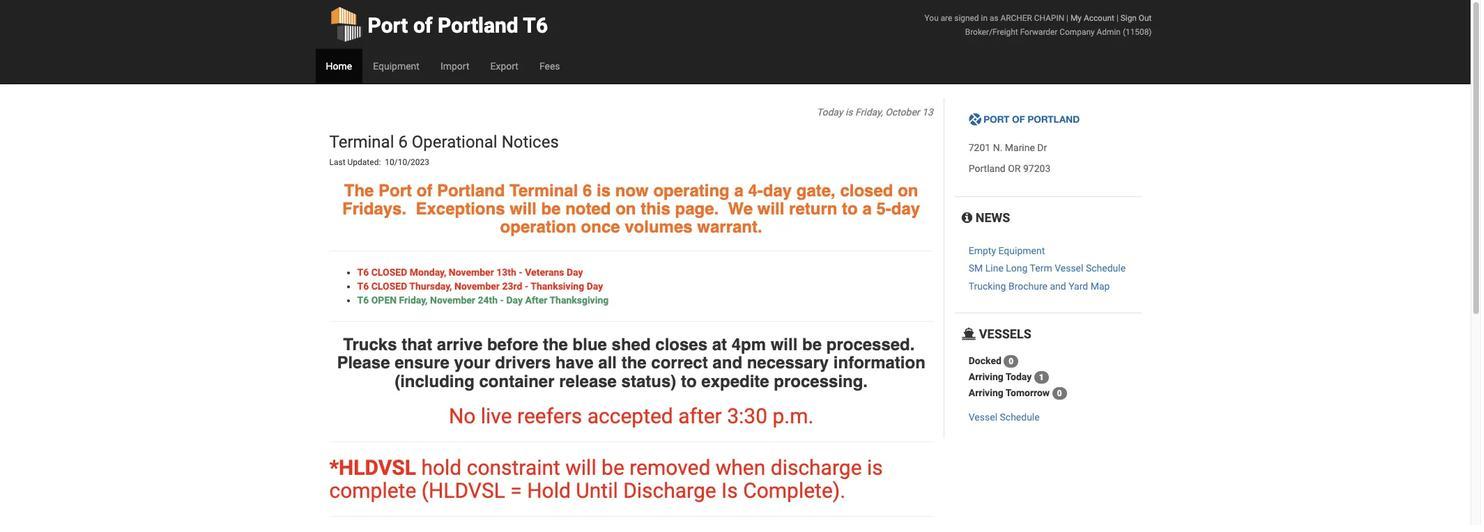 Task type: locate. For each thing, give the bounding box(es) containing it.
1 vertical spatial november
[[455, 281, 500, 292]]

1 horizontal spatial -
[[519, 267, 523, 278]]

0 vertical spatial -
[[519, 267, 523, 278]]

day up 'thanksgiving'
[[587, 281, 603, 292]]

be inside hold constraint will be removed when discharge is complete (hldvsl = hold until discharge is complete).
[[602, 456, 625, 480]]

vessel
[[1055, 263, 1084, 274], [969, 412, 998, 423]]

0 horizontal spatial day
[[506, 295, 523, 306]]

2 vertical spatial november
[[430, 295, 475, 306]]

6 up the 10/10/2023
[[398, 132, 408, 152]]

0 vertical spatial today
[[817, 107, 843, 118]]

to inside the 'trucks that arrive before the blue shed closes at 4pm will be processed. please ensure your drivers have all the correct and necessary information (including container release status) to expedite processing.'
[[681, 372, 697, 391]]

hold
[[421, 456, 462, 480]]

| left "sign"
[[1117, 13, 1119, 23]]

0 right tomorrow
[[1057, 389, 1062, 399]]

friday, down thursday,
[[399, 295, 428, 306]]

blue
[[573, 335, 607, 355]]

terminal inside the port of portland terminal 6 is now operating a 4-day gate, closed on fridays .  exceptions will be noted on this page.  we will return to a 5-day operation once volumes warrant.
[[510, 181, 578, 200]]

schedule
[[1086, 263, 1126, 274], [1000, 412, 1040, 423]]

be
[[541, 199, 561, 219], [802, 335, 822, 355], [602, 456, 625, 480]]

the right all
[[622, 354, 647, 373]]

6 up once
[[583, 181, 592, 200]]

after
[[678, 404, 722, 429]]

0 vertical spatial to
[[842, 199, 858, 219]]

sm line long term vessel schedule link
[[969, 263, 1126, 274]]

1
[[1039, 373, 1044, 383]]

0 horizontal spatial 6
[[398, 132, 408, 152]]

1 horizontal spatial equipment
[[999, 245, 1045, 257]]

of inside the port of portland terminal 6 is now operating a 4-day gate, closed on fridays .  exceptions will be noted on this page.  we will return to a 5-day operation once volumes warrant.
[[417, 181, 433, 200]]

to up after at the left bottom of page
[[681, 372, 697, 391]]

map
[[1091, 281, 1110, 292]]

long
[[1006, 263, 1028, 274]]

portland up import dropdown button
[[438, 13, 519, 38]]

- right 13th
[[519, 267, 523, 278]]

day
[[763, 181, 792, 200], [892, 199, 920, 219]]

is
[[846, 107, 853, 118], [597, 181, 611, 200], [867, 456, 883, 480]]

1 vertical spatial of
[[417, 181, 433, 200]]

a left 5-
[[863, 199, 872, 219]]

(11508)
[[1123, 27, 1152, 37]]

1 vertical spatial is
[[597, 181, 611, 200]]

1 vertical spatial friday,
[[399, 295, 428, 306]]

vessel up yard
[[1055, 263, 1084, 274]]

schedule inside empty equipment sm line long term vessel schedule trucking brochure and yard map
[[1086, 263, 1126, 274]]

home button
[[315, 49, 363, 84]]

terminal inside terminal 6 operational notices last updated:  10/10/2023
[[329, 132, 394, 152]]

be inside the 'trucks that arrive before the blue shed closes at 4pm will be processed. please ensure your drivers have all the correct and necessary information (including container release status) to expedite processing.'
[[802, 335, 822, 355]]

1 vertical spatial terminal
[[510, 181, 578, 200]]

accepted
[[587, 404, 673, 429]]

be inside the port of portland terminal 6 is now operating a 4-day gate, closed on fridays .  exceptions will be noted on this page.  we will return to a 5-day operation once volumes warrant.
[[541, 199, 561, 219]]

1 vertical spatial to
[[681, 372, 697, 391]]

fees
[[540, 61, 560, 72]]

on
[[898, 181, 918, 200], [616, 199, 636, 219]]

port of portland t6 image
[[969, 113, 1080, 127]]

arrive
[[437, 335, 483, 355]]

your
[[454, 354, 490, 373]]

0 vertical spatial schedule
[[1086, 263, 1126, 274]]

and left yard
[[1050, 281, 1066, 292]]

1 horizontal spatial today
[[1006, 371, 1032, 383]]

portland down terminal 6 operational notices last updated:  10/10/2023
[[437, 181, 505, 200]]

be left the noted
[[541, 199, 561, 219]]

0 horizontal spatial on
[[616, 199, 636, 219]]

p.m.
[[773, 404, 814, 429]]

the
[[543, 335, 568, 355], [622, 354, 647, 373]]

as
[[990, 13, 999, 23]]

0 horizontal spatial and
[[713, 354, 742, 373]]

2 vertical spatial portland
[[437, 181, 505, 200]]

volumes
[[625, 218, 693, 237]]

- right 23rd
[[525, 281, 529, 292]]

notices
[[502, 132, 559, 152]]

november
[[449, 267, 494, 278], [455, 281, 500, 292], [430, 295, 475, 306]]

portland down 7201
[[969, 163, 1006, 174]]

0 vertical spatial be
[[541, 199, 561, 219]]

1 horizontal spatial and
[[1050, 281, 1066, 292]]

1 horizontal spatial friday,
[[855, 107, 883, 118]]

day left info circle image
[[892, 199, 920, 219]]

0 horizontal spatial the
[[543, 335, 568, 355]]

2 vertical spatial is
[[867, 456, 883, 480]]

day up thanksiving
[[567, 267, 583, 278]]

fees button
[[529, 49, 571, 84]]

0 vertical spatial closed
[[371, 267, 407, 278]]

of up equipment "popup button"
[[413, 13, 433, 38]]

1 horizontal spatial day
[[892, 199, 920, 219]]

equipment up long
[[999, 245, 1045, 257]]

news
[[973, 211, 1010, 225]]

1 vertical spatial vessel
[[969, 412, 998, 423]]

and
[[1050, 281, 1066, 292], [713, 354, 742, 373]]

information
[[834, 354, 926, 373]]

0 horizontal spatial day
[[763, 181, 792, 200]]

no
[[449, 404, 476, 429]]

0 horizontal spatial be
[[541, 199, 561, 219]]

warrant.
[[697, 218, 762, 237]]

0 horizontal spatial |
[[1067, 13, 1069, 23]]

0 vertical spatial 6
[[398, 132, 408, 152]]

in
[[981, 13, 988, 23]]

is left the now
[[597, 181, 611, 200]]

2 horizontal spatial be
[[802, 335, 822, 355]]

schedule down tomorrow
[[1000, 412, 1040, 423]]

5-
[[877, 199, 892, 219]]

1 horizontal spatial to
[[842, 199, 858, 219]]

a left 4-
[[734, 181, 744, 200]]

1 horizontal spatial schedule
[[1086, 263, 1126, 274]]

is
[[722, 479, 738, 503]]

day
[[567, 267, 583, 278], [587, 281, 603, 292], [506, 295, 523, 306]]

friday, inside t6 closed monday, november 13th - veterans day t6 closed thursday, november 23rd - thanksiving day t6 open friday, november 24th - day after thanksgiving
[[399, 295, 428, 306]]

t6 up trucks
[[357, 281, 369, 292]]

account
[[1084, 13, 1115, 23]]

operating
[[653, 181, 730, 200]]

once
[[581, 218, 620, 237]]

archer
[[1001, 13, 1032, 23]]

and right correct
[[713, 354, 742, 373]]

reefers
[[517, 404, 582, 429]]

2 vertical spatial day
[[506, 295, 523, 306]]

equipment inside "popup button"
[[373, 61, 420, 72]]

and inside empty equipment sm line long term vessel schedule trucking brochure and yard map
[[1050, 281, 1066, 292]]

0 horizontal spatial is
[[597, 181, 611, 200]]

1 vertical spatial day
[[587, 281, 603, 292]]

vessel down docked 0 arriving today 1 arriving tomorrow 0 in the bottom of the page
[[969, 412, 998, 423]]

ensure
[[395, 354, 450, 373]]

2 vertical spatial -
[[500, 295, 504, 306]]

fridays
[[342, 199, 402, 219]]

container
[[479, 372, 555, 391]]

4pm
[[732, 335, 766, 355]]

port up equipment "popup button"
[[368, 13, 408, 38]]

arriving
[[969, 371, 1004, 383], [969, 387, 1004, 399]]

will inside the 'trucks that arrive before the blue shed closes at 4pm will be processed. please ensure your drivers have all the correct and necessary information (including container release status) to expedite processing.'
[[771, 335, 798, 355]]

will right exceptions
[[510, 199, 537, 219]]

of down the 10/10/2023
[[417, 181, 433, 200]]

1 vertical spatial 0
[[1057, 389, 1062, 399]]

today inside docked 0 arriving today 1 arriving tomorrow 0
[[1006, 371, 1032, 383]]

and inside the 'trucks that arrive before the blue shed closes at 4pm will be processed. please ensure your drivers have all the correct and necessary information (including container release status) to expedite processing.'
[[713, 354, 742, 373]]

1 vertical spatial schedule
[[1000, 412, 1040, 423]]

1 arriving from the top
[[969, 371, 1004, 383]]

0 vertical spatial is
[[846, 107, 853, 118]]

monday,
[[410, 267, 446, 278]]

1 vertical spatial arriving
[[969, 387, 1004, 399]]

6
[[398, 132, 408, 152], [583, 181, 592, 200]]

yard
[[1069, 281, 1088, 292]]

brochure
[[1009, 281, 1048, 292]]

(including
[[395, 372, 475, 391]]

terminal up operation
[[510, 181, 578, 200]]

friday, left october
[[855, 107, 883, 118]]

on right 5-
[[898, 181, 918, 200]]

the
[[344, 181, 374, 200]]

1 vertical spatial be
[[802, 335, 822, 355]]

0 horizontal spatial 0
[[1009, 357, 1014, 367]]

now
[[615, 181, 649, 200]]

will inside hold constraint will be removed when discharge is complete (hldvsl = hold until discharge is complete).
[[566, 456, 597, 480]]

1 horizontal spatial |
[[1117, 13, 1119, 23]]

dr
[[1038, 142, 1047, 154]]

arriving up the vessel schedule
[[969, 387, 1004, 399]]

export button
[[480, 49, 529, 84]]

will
[[510, 199, 537, 219], [758, 199, 785, 219], [771, 335, 798, 355], [566, 456, 597, 480]]

the port of portland terminal 6 is now operating a 4-day gate, closed on fridays .  exceptions will be noted on this page.  we will return to a 5-day operation once volumes warrant.
[[342, 181, 920, 237]]

2 vertical spatial be
[[602, 456, 625, 480]]

schedule up map
[[1086, 263, 1126, 274]]

10/10/2023
[[385, 158, 429, 168]]

hold
[[527, 479, 571, 503]]

6 inside the port of portland terminal 6 is now operating a 4-day gate, closed on fridays .  exceptions will be noted on this page.  we will return to a 5-day operation once volumes warrant.
[[583, 181, 592, 200]]

vessel schedule
[[969, 412, 1040, 423]]

will right the 4pm
[[771, 335, 798, 355]]

1 vertical spatial closed
[[371, 281, 407, 292]]

the left the blue in the bottom of the page
[[543, 335, 568, 355]]

1 horizontal spatial on
[[898, 181, 918, 200]]

1 horizontal spatial vessel
[[1055, 263, 1084, 274]]

0 vertical spatial arriving
[[969, 371, 1004, 383]]

0 horizontal spatial -
[[500, 295, 504, 306]]

0 vertical spatial 0
[[1009, 357, 1014, 367]]

live
[[481, 404, 512, 429]]

veterans
[[525, 267, 564, 278]]

1 vertical spatial equipment
[[999, 245, 1045, 257]]

0 vertical spatial vessel
[[1055, 263, 1084, 274]]

0 horizontal spatial friday,
[[399, 295, 428, 306]]

1 vertical spatial 6
[[583, 181, 592, 200]]

please
[[337, 354, 390, 373]]

is left october
[[846, 107, 853, 118]]

is inside the port of portland terminal 6 is now operating a 4-day gate, closed on fridays .  exceptions will be noted on this page.  we will return to a 5-day operation once volumes warrant.
[[597, 181, 611, 200]]

0 horizontal spatial vessel
[[969, 412, 998, 423]]

0 horizontal spatial today
[[817, 107, 843, 118]]

- right 24th
[[500, 295, 504, 306]]

no live reefers accepted after 3:30 p.m.
[[449, 404, 814, 429]]

on left this
[[616, 199, 636, 219]]

arriving down docked at right
[[969, 371, 1004, 383]]

be down accepted
[[602, 456, 625, 480]]

day left gate,
[[763, 181, 792, 200]]

to
[[842, 199, 858, 219], [681, 372, 697, 391]]

t6 down fridays
[[357, 267, 369, 278]]

0 vertical spatial and
[[1050, 281, 1066, 292]]

signed
[[955, 13, 979, 23]]

after
[[525, 295, 547, 306]]

terminal up last at the left of the page
[[329, 132, 394, 152]]

0 vertical spatial terminal
[[329, 132, 394, 152]]

0 horizontal spatial a
[[734, 181, 744, 200]]

1 horizontal spatial be
[[602, 456, 625, 480]]

1 horizontal spatial terminal
[[510, 181, 578, 200]]

port down the 10/10/2023
[[379, 181, 412, 200]]

day down 23rd
[[506, 295, 523, 306]]

2 horizontal spatial is
[[867, 456, 883, 480]]

expedite
[[702, 372, 769, 391]]

1 vertical spatial -
[[525, 281, 529, 292]]

0 vertical spatial equipment
[[373, 61, 420, 72]]

processed.
[[827, 335, 915, 355]]

0 horizontal spatial equipment
[[373, 61, 420, 72]]

1 vertical spatial and
[[713, 354, 742, 373]]

will down reefers
[[566, 456, 597, 480]]

13th
[[497, 267, 516, 278]]

1 vertical spatial today
[[1006, 371, 1032, 383]]

1 horizontal spatial 6
[[583, 181, 592, 200]]

be up processing.
[[802, 335, 822, 355]]

equipment right home "dropdown button" at the left top of page
[[373, 61, 420, 72]]

23rd
[[502, 281, 522, 292]]

| left the my at the top right
[[1067, 13, 1069, 23]]

my account link
[[1071, 13, 1115, 23]]

1 horizontal spatial 0
[[1057, 389, 1062, 399]]

0 horizontal spatial terminal
[[329, 132, 394, 152]]

0 horizontal spatial to
[[681, 372, 697, 391]]

empty
[[969, 245, 996, 257]]

1 horizontal spatial is
[[846, 107, 853, 118]]

is right discharge
[[867, 456, 883, 480]]

1 vertical spatial port
[[379, 181, 412, 200]]

terminal 6 operational notices last updated:  10/10/2023
[[329, 132, 563, 168]]

thanksgiving
[[550, 295, 609, 306]]

0 right docked at right
[[1009, 357, 1014, 367]]

to left 5-
[[842, 199, 858, 219]]

1 horizontal spatial day
[[567, 267, 583, 278]]



Task type: describe. For each thing, give the bounding box(es) containing it.
0 vertical spatial portland
[[438, 13, 519, 38]]

(hldvsl
[[422, 479, 505, 503]]

6 inside terminal 6 operational notices last updated:  10/10/2023
[[398, 132, 408, 152]]

vessels
[[976, 327, 1032, 342]]

t6 closed monday, november 13th - veterans day t6 closed thursday, november 23rd - thanksiving day t6 open friday, november 24th - day after thanksgiving
[[357, 267, 609, 306]]

1 | from the left
[[1067, 13, 1069, 23]]

info circle image
[[962, 212, 973, 225]]

7201 n. marine dr
[[969, 142, 1047, 154]]

2 horizontal spatial -
[[525, 281, 529, 292]]

2 horizontal spatial day
[[587, 281, 603, 292]]

admin
[[1097, 27, 1121, 37]]

2 closed from the top
[[371, 281, 407, 292]]

24th
[[478, 295, 498, 306]]

hold constraint will be removed when discharge is complete (hldvsl = hold until discharge is complete).
[[329, 456, 883, 503]]

0 vertical spatial friday,
[[855, 107, 883, 118]]

portland inside the port of portland terminal 6 is now operating a 4-day gate, closed on fridays .  exceptions will be noted on this page.  we will return to a 5-day operation once volumes warrant.
[[437, 181, 505, 200]]

97203
[[1023, 163, 1051, 174]]

trucking brochure and yard map link
[[969, 281, 1110, 292]]

docked 0 arriving today 1 arriving tomorrow 0
[[969, 355, 1062, 399]]

trucking
[[969, 281, 1006, 292]]

necessary
[[747, 354, 829, 373]]

sign out link
[[1121, 13, 1152, 23]]

*hldvsl
[[329, 456, 416, 480]]

0 vertical spatial of
[[413, 13, 433, 38]]

term
[[1030, 263, 1052, 274]]

this
[[641, 199, 671, 219]]

trucks
[[343, 335, 397, 355]]

t6 up fees
[[523, 13, 548, 38]]

1 vertical spatial portland
[[969, 163, 1006, 174]]

you are signed in as archer chapin | my account | sign out broker/freight forwarder company admin (11508)
[[925, 13, 1152, 37]]

empty equipment sm line long term vessel schedule trucking brochure and yard map
[[969, 245, 1126, 292]]

empty equipment link
[[969, 245, 1045, 257]]

7201
[[969, 142, 991, 154]]

that
[[402, 335, 432, 355]]

broker/freight
[[965, 27, 1018, 37]]

port of portland t6
[[368, 13, 548, 38]]

my
[[1071, 13, 1082, 23]]

discharge
[[771, 456, 862, 480]]

equipment button
[[363, 49, 430, 84]]

drivers
[[495, 354, 551, 373]]

chapin
[[1034, 13, 1065, 23]]

closed
[[840, 181, 893, 200]]

port of portland t6 link
[[329, 0, 548, 49]]

correct
[[651, 354, 708, 373]]

1 horizontal spatial the
[[622, 354, 647, 373]]

equipment inside empty equipment sm line long term vessel schedule trucking brochure and yard map
[[999, 245, 1045, 257]]

4-
[[748, 181, 763, 200]]

exceptions
[[416, 199, 505, 219]]

2 arriving from the top
[[969, 387, 1004, 399]]

1 horizontal spatial a
[[863, 199, 872, 219]]

have
[[556, 354, 594, 373]]

0 vertical spatial port
[[368, 13, 408, 38]]

constraint
[[467, 456, 560, 480]]

0 vertical spatial november
[[449, 267, 494, 278]]

when
[[716, 456, 766, 480]]

all
[[598, 354, 617, 373]]

company
[[1060, 27, 1095, 37]]

processing.
[[774, 372, 868, 391]]

port inside the port of portland terminal 6 is now operating a 4-day gate, closed on fridays .  exceptions will be noted on this page.  we will return to a 5-day operation once volumes warrant.
[[379, 181, 412, 200]]

import
[[441, 61, 470, 72]]

will right we
[[758, 199, 785, 219]]

ship image
[[962, 329, 976, 341]]

home
[[326, 61, 352, 72]]

until
[[576, 479, 618, 503]]

vessel schedule link
[[969, 412, 1040, 423]]

is inside hold constraint will be removed when discharge is complete (hldvsl = hold until discharge is complete).
[[867, 456, 883, 480]]

2 | from the left
[[1117, 13, 1119, 23]]

release
[[559, 372, 617, 391]]

t6 left open
[[357, 295, 369, 306]]

we
[[728, 199, 753, 219]]

0 horizontal spatial schedule
[[1000, 412, 1040, 423]]

out
[[1139, 13, 1152, 23]]

docked
[[969, 355, 1002, 367]]

13
[[922, 107, 933, 118]]

today is friday, october 13
[[817, 107, 933, 118]]

or
[[1008, 163, 1021, 174]]

open
[[371, 295, 397, 306]]

closes
[[656, 335, 708, 355]]

0 vertical spatial day
[[567, 267, 583, 278]]

complete).
[[743, 479, 846, 503]]

you
[[925, 13, 939, 23]]

vessel inside empty equipment sm line long term vessel schedule trucking brochure and yard map
[[1055, 263, 1084, 274]]

return
[[789, 199, 838, 219]]

forwarder
[[1020, 27, 1058, 37]]

n.
[[993, 142, 1003, 154]]

before
[[487, 335, 538, 355]]

last
[[329, 158, 346, 168]]

1 closed from the top
[[371, 267, 407, 278]]

export
[[490, 61, 519, 72]]

portland or 97203
[[969, 163, 1051, 174]]

to inside the port of portland terminal 6 is now operating a 4-day gate, closed on fridays .  exceptions will be noted on this page.  we will return to a 5-day operation once volumes warrant.
[[842, 199, 858, 219]]

thanksiving
[[531, 281, 584, 292]]

sm
[[969, 263, 983, 274]]

thursday,
[[409, 281, 452, 292]]



Task type: vqa. For each thing, say whether or not it's contained in the screenshot.
Mass Update's update
no



